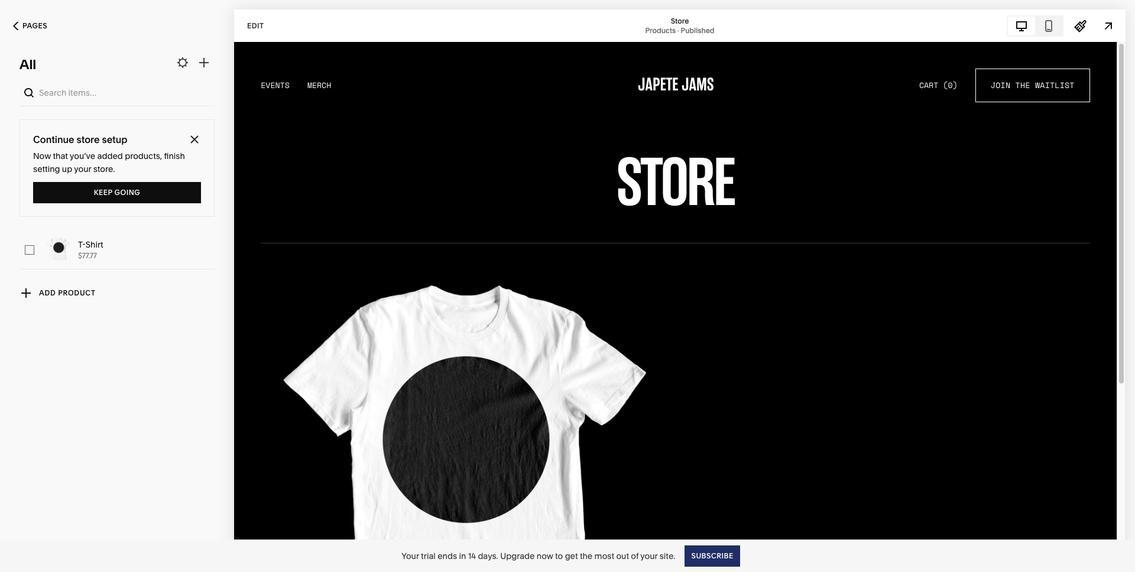 Task type: locate. For each thing, give the bounding box(es) containing it.
upgrade
[[501, 551, 535, 562]]

published
[[681, 26, 715, 35]]

Search items… text field
[[39, 80, 212, 106]]

you've
[[70, 151, 95, 162]]

continue store setup
[[33, 134, 128, 146]]

0 horizontal spatial your
[[74, 164, 91, 175]]

keep going
[[94, 188, 140, 197]]

store products · published
[[646, 16, 715, 35]]

your inside now that you've added products, finish setting up your store.
[[74, 164, 91, 175]]

the
[[580, 551, 593, 562]]

added
[[97, 151, 123, 162]]

most
[[595, 551, 615, 562]]

your trial ends in 14 days. upgrade now to get the most out of your site.
[[402, 551, 676, 562]]

add product
[[39, 289, 96, 298]]

store.
[[93, 164, 115, 175]]

now that you've added products, finish setting up your store.
[[33, 151, 185, 175]]

your right of
[[641, 551, 658, 562]]

all
[[20, 57, 36, 73]]

now
[[33, 151, 51, 162]]

t-
[[78, 240, 85, 250]]

tab list
[[1009, 16, 1063, 35]]

shirt
[[85, 240, 103, 250]]

t-shirt $77.77
[[78, 240, 103, 260]]

pages
[[22, 21, 47, 30]]

get
[[565, 551, 578, 562]]

setting
[[33, 164, 60, 175]]

0 vertical spatial your
[[74, 164, 91, 175]]

going
[[115, 188, 140, 197]]

your down you've
[[74, 164, 91, 175]]

store
[[77, 134, 100, 146]]

setup
[[102, 134, 128, 146]]

that
[[53, 151, 68, 162]]

$77.77
[[78, 251, 97, 260]]

pages button
[[0, 13, 60, 39]]

1 vertical spatial your
[[641, 551, 658, 562]]

your
[[74, 164, 91, 175], [641, 551, 658, 562]]

add product button
[[13, 283, 105, 304]]



Task type: describe. For each thing, give the bounding box(es) containing it.
up
[[62, 164, 72, 175]]

store
[[671, 16, 689, 25]]

out
[[617, 551, 629, 562]]

ends
[[438, 551, 457, 562]]

1 horizontal spatial your
[[641, 551, 658, 562]]

subscribe
[[692, 552, 734, 561]]

t-shirt row group
[[0, 230, 234, 309]]

edit
[[247, 21, 264, 30]]

days.
[[478, 551, 499, 562]]

add
[[39, 289, 56, 298]]

site.
[[660, 551, 676, 562]]

in
[[459, 551, 466, 562]]

your
[[402, 551, 419, 562]]

keep
[[94, 188, 113, 197]]

of
[[631, 551, 639, 562]]

continue
[[33, 134, 74, 146]]

edit button
[[240, 15, 272, 37]]

to
[[556, 551, 563, 562]]

14
[[468, 551, 476, 562]]

product
[[58, 289, 96, 298]]

products
[[646, 26, 676, 35]]

keep going button
[[33, 182, 201, 204]]

finish
[[164, 151, 185, 162]]

subscribe button
[[685, 546, 741, 567]]

trial
[[421, 551, 436, 562]]

products,
[[125, 151, 162, 162]]

·
[[678, 26, 680, 35]]

now
[[537, 551, 554, 562]]



Task type: vqa. For each thing, say whether or not it's contained in the screenshot.
button color button
no



